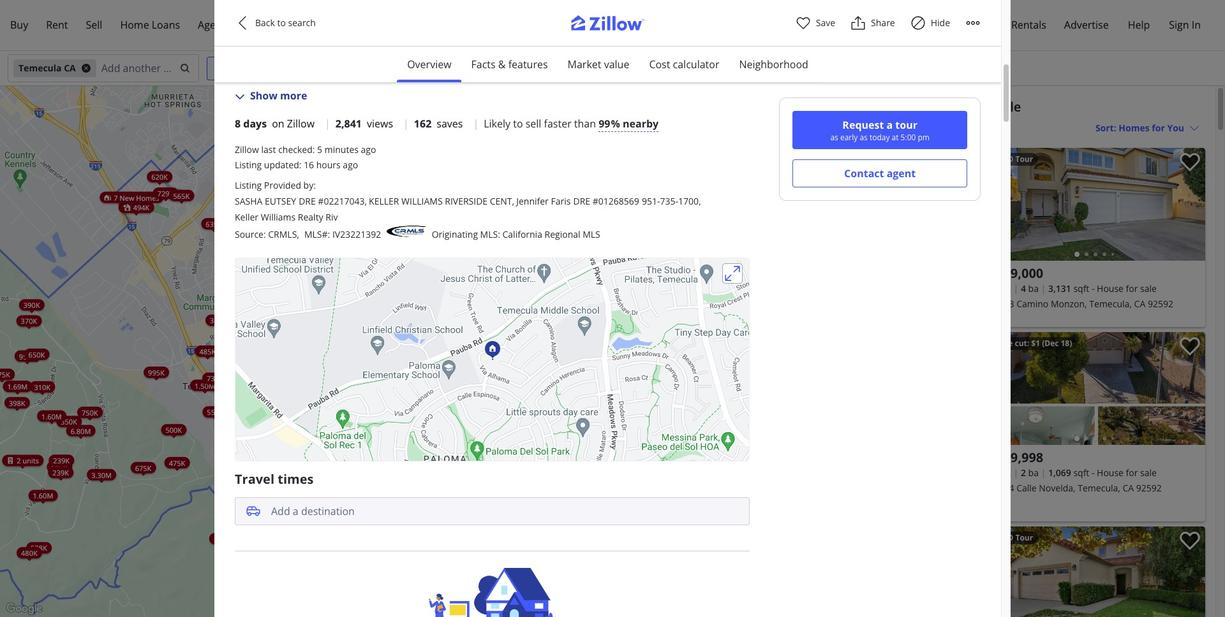 Task type: vqa. For each thing, say whether or not it's contained in the screenshot.
Tab Panel
no



Task type: describe. For each thing, give the bounding box(es) containing it.
skip link list tab list
[[397, 47, 819, 83]]

- house for sale for $599,998
[[1092, 467, 1157, 479]]

162
[[414, 117, 432, 131]]

0 vertical spatial 799k link
[[391, 261, 416, 272]]

2.55m link
[[468, 301, 497, 313]]

, left mls#:
[[297, 228, 299, 240]]

4 for 4 ba
[[1021, 283, 1026, 295]]

33115 fox rd, temecula, ca 92592 image
[[984, 527, 1206, 618]]

saves
[[437, 117, 463, 131]]

0 horizontal spatial for you 800k
[[401, 518, 424, 533]]

temecula, for $919,000
[[1090, 298, 1132, 310]]

request
[[843, 118, 884, 132]]

link up keller
[[361, 162, 430, 179]]

995k
[[148, 368, 164, 377]]

more
[[280, 89, 307, 103]]

2 horizontal spatial 565k
[[353, 447, 369, 457]]

remove
[[567, 103, 603, 115]]

for you 600k
[[349, 378, 373, 393]]

7 new homes
[[114, 193, 159, 202]]

home loans
[[120, 18, 180, 32]]

calle
[[1017, 482, 1037, 495]]

main navigation
[[0, 0, 1225, 51]]

1 vertical spatial 875k
[[420, 518, 436, 528]]

chevron down image inside "filters" element
[[457, 63, 467, 73]]

11.0m link
[[614, 335, 643, 347]]

iv23221392
[[332, 228, 381, 240]]

1 vertical spatial 239k
[[53, 468, 69, 478]]

zillow logo image
[[562, 15, 664, 38]]

1.08m link
[[215, 359, 244, 371]]

1 as from the left
[[831, 132, 838, 143]]

backyard
[[767, 154, 803, 165]]

2 horizontal spatial 635k link
[[369, 376, 395, 387]]

92592 for $919,000
[[1148, 298, 1174, 310]]

949k
[[315, 159, 331, 168]]

new
[[120, 193, 134, 202]]

31734 calle novelda, temecula, ca 92592 image
[[984, 333, 1206, 445]]

hide
[[931, 17, 950, 29]]

1 horizontal spatial 565k
[[238, 183, 254, 193]]

1.80m link
[[341, 432, 370, 444]]

3.10m
[[445, 264, 466, 274]]

890k
[[275, 493, 292, 503]]

likely
[[484, 117, 511, 131]]

save
[[816, 17, 835, 29]]

you up "785k" link at the left
[[436, 525, 446, 531]]

last
[[261, 143, 276, 156]]

0 vertical spatial 1.60m link
[[37, 410, 66, 422]]

2.85m link
[[477, 317, 506, 329]]

1 vertical spatial 239k link
[[48, 467, 73, 479]]

745k link
[[381, 263, 406, 275]]

you up for you link
[[415, 518, 424, 524]]

1 horizontal spatial 950k link
[[626, 284, 651, 295]]

640k link
[[344, 239, 369, 250]]

3d tour 745k
[[452, 440, 475, 455]]

2.20m link
[[468, 350, 498, 361]]

car image
[[246, 504, 261, 519]]

798k link
[[412, 542, 438, 553]]

contact agent button
[[793, 160, 968, 188]]

0 vertical spatial 875k link
[[486, 436, 512, 447]]

3.30m 3d tour 540k
[[91, 470, 332, 492]]

overview
[[407, 57, 452, 71]]

799k inside "3d tour 799k"
[[299, 119, 316, 128]]

temecula ca
[[19, 62, 76, 74]]

early
[[840, 132, 858, 143]]

8
[[235, 117, 241, 131]]

525k link
[[466, 431, 491, 442]]

5.20m 1m
[[549, 256, 575, 329]]

1 horizontal spatial 500k link
[[320, 514, 345, 525]]

contact
[[844, 167, 884, 181]]

show more button
[[235, 88, 307, 104]]

temecula for temecula ca real estate & homes for sale
[[759, 98, 819, 116]]

1.50m link down 4.00m
[[606, 421, 635, 432]]

1.50m up mls logo
[[396, 195, 417, 204]]

california
[[503, 228, 542, 240]]

cost calculator
[[649, 57, 720, 71]]

1 vertical spatial 1.60m link
[[28, 490, 58, 502]]

525k 1.50m
[[343, 432, 487, 445]]

2 horizontal spatial 800k link
[[370, 411, 395, 423]]

900k link
[[333, 513, 358, 525]]

2.20m 1.08m
[[219, 351, 493, 370]]

600k
[[349, 384, 366, 393]]

clear field image
[[178, 63, 188, 73]]

$1
[[1032, 338, 1040, 349]]

units for 2 units
[[23, 456, 39, 466]]

1 vertical spatial 875k link
[[416, 517, 441, 529]]

| for | 162 saves
[[403, 117, 409, 131]]

2 horizontal spatial 565k link
[[348, 446, 373, 458]]

398k link
[[4, 397, 30, 409]]

7 new homes link
[[100, 192, 164, 203]]

590k for the bottom 590k link
[[309, 485, 325, 495]]

travel
[[235, 471, 274, 488]]

views
[[367, 117, 393, 131]]

0 vertical spatial 500k link
[[161, 424, 186, 436]]

sign
[[1169, 18, 1189, 32]]

1,069
[[1049, 467, 1071, 479]]

0 horizontal spatial 630k link
[[221, 182, 246, 194]]

1 vertical spatial 799k
[[395, 262, 412, 271]]

0 vertical spatial 1.60m
[[42, 411, 62, 421]]

1.50m link up mls logo
[[392, 194, 421, 205]]

tour inside '3.30m 3d tour 540k'
[[319, 477, 332, 482]]

ca inside "filters" element
[[64, 62, 76, 74]]

zillow inside 'zillow last checked:  5 minutes ago listing updated: 16 hours ago'
[[235, 143, 259, 156]]

1 horizontal spatial for you 800k
[[440, 327, 463, 342]]

2.20m
[[473, 351, 493, 360]]

2 vertical spatial 799k
[[385, 388, 401, 397]]

listing inside listing provided by: sasha eutsey dre #02217043 , keller williams riverside cent , jennifer faris dre #01268569 951-735-1700 , keller williams realty riv
[[235, 179, 262, 191]]

tour for chevron left image for property images, use arrow keys to navigate, image 1 of 46 group
[[1016, 533, 1033, 544]]

900k
[[338, 514, 354, 524]]

property images, use arrow keys to navigate, image 1 of 46 group
[[984, 527, 1206, 618]]

675k
[[135, 463, 151, 473]]

0 vertical spatial 699k link
[[404, 391, 429, 402]]

by:
[[304, 179, 316, 191]]

, left 'jennifer'
[[512, 195, 515, 207]]

, left keller
[[365, 195, 367, 207]]

minutes
[[325, 143, 359, 156]]

710k
[[313, 266, 330, 276]]

795k
[[389, 366, 405, 376]]

1.50m link up 573k link
[[338, 434, 367, 446]]

neighborhood
[[739, 57, 808, 71]]

3d tour 949k
[[315, 153, 338, 168]]

expand image
[[723, 263, 743, 284]]

645k
[[713, 253, 729, 263]]

0 vertical spatial 875k
[[491, 437, 507, 446]]

935k link
[[508, 453, 534, 464]]

2.58m link
[[289, 422, 318, 433]]

1.25m link
[[538, 273, 567, 285]]

1 vertical spatial 630k link
[[277, 454, 302, 465]]

0 vertical spatial 239k
[[53, 456, 70, 465]]

1.50m link down 1.08m
[[190, 380, 219, 391]]

858k
[[297, 143, 313, 152]]

keller
[[369, 195, 399, 207]]

bds for $599,998
[[996, 467, 1012, 479]]

1 vertical spatial chevron down image
[[1190, 123, 1200, 133]]

0 horizontal spatial 565k link
[[169, 190, 194, 201]]

595k
[[439, 520, 455, 530]]

1 horizontal spatial 635k
[[334, 368, 351, 377]]

509k link
[[296, 257, 322, 269]]

1 horizontal spatial 565k link
[[233, 183, 259, 194]]

sqft for $919,000
[[1074, 283, 1090, 295]]

2 vertical spatial 800k link
[[277, 498, 303, 510]]

ca inside '31734 calle novelda, temecula, ca 92592 ca-res'
[[1123, 482, 1134, 495]]

back to search link
[[235, 15, 331, 31]]

950k for the rightmost the 950k link
[[630, 285, 646, 294]]

at
[[892, 132, 899, 143]]

advertise link
[[1055, 10, 1118, 40]]

1 vertical spatial 1.60m
[[33, 491, 53, 501]]

0 horizontal spatial 745k
[[385, 264, 402, 274]]

for for $599,998
[[1126, 467, 1138, 479]]

45473 camino monzon, temecula, ca 92592 image
[[984, 148, 1206, 261]]

699k for topmost 699k link
[[408, 392, 424, 401]]

800k down 1.08m
[[229, 384, 245, 394]]

480k
[[21, 548, 37, 558]]

search image
[[180, 63, 190, 73]]

630k for the bottom 630k link
[[281, 455, 298, 464]]

0 vertical spatial 500k
[[166, 425, 182, 435]]

1 vertical spatial 590k link
[[304, 484, 330, 496]]

updated:
[[264, 159, 302, 171]]

chevron right image for $599,998
[[1184, 381, 1199, 397]]

3d inside "3d tour 799k"
[[303, 113, 309, 119]]

1.50m inside 525k 1.50m
[[343, 435, 363, 445]]

590k for the right 590k link
[[370, 383, 386, 392]]

chevron left image
[[235, 15, 250, 31]]

3d tour for property images, use arrow keys to navigate, image 1 of 46 group
[[1002, 533, 1033, 544]]

chevron left image for property images, use arrow keys to navigate, image 1 of 46 group
[[990, 576, 1005, 591]]

905k link
[[335, 211, 360, 223]]

bds for $919,000
[[996, 283, 1012, 295]]

williams
[[401, 195, 443, 207]]

0 horizontal spatial ago
[[343, 159, 358, 171]]

540k
[[308, 482, 325, 492]]

1 vertical spatial 799k link
[[380, 387, 406, 398]]

chevron right image
[[1184, 576, 1199, 591]]

785k
[[416, 542, 433, 552]]

485k link
[[195, 346, 220, 357]]

1 horizontal spatial 500k
[[324, 515, 341, 525]]

2 for 2 units
[[17, 456, 21, 466]]

heart image
[[796, 15, 811, 31]]

769k inside for you 769k
[[434, 370, 450, 379]]

3d inside "3d tour 850k"
[[369, 341, 375, 347]]

980k link
[[677, 362, 702, 373]]

zillow inside listed status "list"
[[287, 117, 315, 131]]

value
[[604, 57, 630, 71]]

950k for bottom the 950k link
[[19, 351, 35, 361]]

listed status list
[[235, 116, 750, 132]]

0 horizontal spatial 565k
[[173, 191, 190, 200]]

800k left 724k
[[282, 499, 298, 509]]

2.85m
[[481, 318, 501, 328]]

chevron right image inside property images, use arrow keys to navigate, image 1 of 14 group
[[957, 197, 972, 212]]

480k 310k
[[21, 382, 50, 558]]

house for $919,000
[[1097, 283, 1124, 295]]

42898 calle londe image
[[235, 258, 749, 461]]

map region
[[0, 9, 821, 618]]

, right 735-
[[699, 195, 701, 207]]

4.00m link
[[594, 385, 623, 396]]

main content containing temecula ca real estate & homes for sale
[[747, 86, 1216, 618]]

475k link
[[164, 457, 190, 469]]

695k link
[[47, 461, 72, 473]]



Task type: locate. For each thing, give the bounding box(es) containing it.
times
[[278, 471, 314, 488]]

temecula up 'results'
[[759, 98, 819, 116]]

0 horizontal spatial 635k
[[260, 185, 276, 195]]

1.50m down 1.08m link at the bottom of page
[[195, 381, 215, 390]]

545k
[[240, 449, 256, 459]]

house
[[1097, 283, 1124, 295], [1097, 467, 1124, 479]]

0 horizontal spatial &
[[498, 57, 506, 71]]

2 bds from the top
[[996, 467, 1012, 479]]

0 vertical spatial 835k link
[[350, 118, 375, 130]]

1 vertical spatial 3d tour
[[1002, 533, 1033, 544]]

chevron right image inside property images, use arrow keys to navigate, image 1 of 37 group
[[1184, 381, 1199, 397]]

| for | likely to sell faster than 99 % nearby
[[473, 117, 479, 131]]

- up "45473 camino monzon, temecula, ca 92592" link
[[1092, 283, 1095, 295]]

save this home image
[[953, 153, 974, 172], [1180, 153, 1200, 172], [1180, 338, 1200, 356]]

835k for the bottommost 835k 'link'
[[293, 270, 309, 280]]

new inside new 270k
[[316, 263, 326, 269]]

shortcuts
[[533, 610, 560, 617]]

plus image
[[716, 554, 729, 567]]

1 horizontal spatial 835k link
[[350, 118, 375, 130]]

this property on the map image
[[485, 341, 500, 360]]

new for 270k
[[316, 263, 326, 269]]

temecula inside 'main content'
[[759, 98, 819, 116]]

0 vertical spatial 2
[[17, 456, 21, 466]]

0 vertical spatial listing
[[235, 159, 262, 171]]

1.60m link down 310k link
[[37, 410, 66, 422]]

875k link up 870k link
[[486, 436, 512, 447]]

0 horizontal spatial 2
[[17, 456, 21, 466]]

temecula for temecula ca
[[19, 62, 62, 74]]

chevron left image inside the property images, use arrow keys to navigate, image 1 of 63 group
[[990, 197, 1005, 212]]

1 horizontal spatial 875k
[[491, 437, 507, 446]]

zillow up 858k link
[[287, 117, 315, 131]]

875k left 595k
[[420, 518, 436, 528]]

remove tag image
[[81, 63, 91, 73]]

you inside for you 769k
[[447, 364, 457, 370]]

0 horizontal spatial 590k link
[[304, 484, 330, 496]]

745k down 525k link
[[452, 446, 468, 455]]

565k
[[238, 183, 254, 193], [173, 191, 190, 200], [353, 447, 369, 457]]

0 vertical spatial units
[[315, 276, 331, 285]]

- house for sale for $919,000
[[1092, 283, 1157, 295]]

745k inside 3d tour 745k
[[452, 446, 468, 455]]

listing up sasha
[[235, 179, 262, 191]]

2 dre from the left
[[573, 195, 590, 207]]

5.88m
[[609, 209, 629, 218]]

new down 525k 1.50m
[[442, 450, 452, 456]]

3d tour
[[1002, 154, 1033, 165], [1002, 533, 1033, 544]]

660k link
[[339, 455, 364, 466]]

1 vertical spatial 950k link
[[15, 350, 40, 362]]

to right back
[[277, 17, 286, 29]]

0 horizontal spatial new
[[316, 263, 326, 269]]

tour for chevron left image in the property images, use arrow keys to navigate, image 1 of 63 group
[[1016, 154, 1033, 165]]

crmls
[[268, 228, 297, 240]]

mls:
[[480, 228, 500, 240]]

545k link
[[235, 448, 260, 460]]

800k up "785k" link at the left
[[401, 523, 417, 533]]

92592 inside 45473 camino monzon, temecula, ca 92592 redfin
[[1148, 298, 1174, 310]]

0 vertical spatial sqft
[[1074, 283, 1090, 295]]

4 for 4 units
[[309, 276, 313, 285]]

950k link up 11.0m link
[[626, 284, 651, 295]]

sell link
[[77, 10, 111, 40]]

590k link down the 795k link
[[365, 382, 390, 393]]

chevron right image for $919,000
[[1184, 197, 1199, 212]]

tour
[[310, 113, 323, 119], [326, 153, 338, 159], [326, 270, 338, 276], [362, 282, 374, 288], [376, 341, 388, 347], [463, 440, 475, 446], [319, 477, 332, 482], [310, 491, 323, 497]]

buy
[[10, 18, 28, 32]]

homes left for
[[926, 98, 969, 116]]

1.05m link
[[326, 151, 355, 162]]

tour for 745k
[[463, 440, 475, 446]]

615k
[[341, 371, 357, 381]]

agent finder link
[[189, 10, 266, 40]]

1 vertical spatial -
[[1092, 467, 1095, 479]]

699k
[[408, 392, 424, 401], [416, 459, 433, 469]]

| 2,841 views
[[325, 117, 393, 131]]

0 vertical spatial to
[[277, 17, 286, 29]]

link down 951-
[[637, 211, 671, 228]]

2 - house for sale from the top
[[1092, 467, 1157, 479]]

- for $599,998
[[1092, 467, 1095, 479]]

for you link
[[418, 524, 449, 541]]

92592 inside '31734 calle novelda, temecula, ca 92592 ca-res'
[[1137, 482, 1162, 495]]

630k for 630k link to the left
[[225, 183, 242, 193]]

2 3d tour from the top
[[1002, 533, 1033, 544]]

1.50m up 573k link
[[343, 435, 363, 445]]

price
[[994, 338, 1013, 349]]

0 horizontal spatial 500k
[[166, 425, 182, 435]]

0 vertical spatial 769k
[[434, 370, 450, 379]]

chevron left image for property images, use arrow keys to navigate, image 1 of 37 group
[[990, 381, 1005, 397]]

2 listing from the top
[[235, 179, 262, 191]]

1 vertical spatial 590k
[[309, 485, 325, 495]]

homes inside 7 new homes link
[[136, 193, 159, 202]]

3d inside '3d tour 724k'
[[303, 491, 309, 497]]

4 inside map region
[[309, 276, 313, 285]]

630k up times
[[281, 455, 298, 464]]

chevron left image for the property images, use arrow keys to navigate, image 1 of 63 group
[[990, 197, 1005, 212]]

1 vertical spatial 500k link
[[320, 514, 345, 525]]

769k link
[[495, 461, 521, 472]]

temecula left remove tag image
[[19, 62, 62, 74]]

1 horizontal spatial temecula
[[759, 98, 819, 116]]

manage rentals
[[971, 18, 1047, 32]]

835k down the 509k link
[[293, 270, 309, 280]]

tour for 765k
[[362, 282, 374, 288]]

5
[[317, 143, 322, 156]]

5.20m
[[549, 319, 569, 329]]

1 sqft from the top
[[1074, 283, 1090, 295]]

new inside new 825k
[[442, 450, 452, 456]]

494k
[[133, 203, 149, 212]]

835k link up minutes
[[350, 118, 375, 130]]

1 horizontal spatial as
[[860, 132, 868, 143]]

share image
[[851, 15, 866, 31]]

to left sell
[[513, 117, 523, 131]]

tour inside '3d tour 724k'
[[310, 491, 323, 497]]

chevron left image
[[763, 197, 779, 212], [990, 197, 1005, 212], [990, 381, 1005, 397], [990, 576, 1005, 591]]

tour inside "3d tour 850k"
[[376, 341, 388, 347]]

backyard relaxation
[[767, 154, 844, 165]]

ba for $919,000
[[1029, 283, 1039, 295]]

1 vertical spatial for you 800k
[[401, 518, 424, 533]]

& inside 'main content'
[[913, 98, 923, 116]]

950k link up 1.69m
[[15, 350, 40, 362]]

0 vertical spatial for
[[1126, 283, 1138, 295]]

1 vertical spatial &
[[913, 98, 923, 116]]

0 vertical spatial temecula,
[[1090, 298, 1132, 310]]

chevron right image
[[957, 197, 972, 212], [1184, 197, 1199, 212], [1184, 381, 1199, 397]]

temecula, inside '31734 calle novelda, temecula, ca 92592 ca-res'
[[1078, 482, 1121, 495]]

sqft up 31734 calle novelda, temecula, ca 92592 link
[[1074, 467, 1090, 479]]

1.60m down 310k link
[[42, 411, 62, 421]]

tour for 850k
[[376, 341, 388, 347]]

tour for 949k
[[326, 153, 338, 159]]

house for $599,998
[[1097, 467, 1124, 479]]

1 vertical spatial 825k
[[429, 456, 445, 465]]

- for $919,000
[[1092, 283, 1095, 295]]

635k link right 600k
[[369, 376, 395, 387]]

market value button
[[558, 47, 640, 82]]

0 vertical spatial 590k
[[370, 383, 386, 392]]

500k down 540k
[[324, 515, 341, 525]]

2.45m link
[[527, 200, 556, 212]]

1.60m link
[[37, 410, 66, 422], [28, 490, 58, 502]]

buy link
[[1, 10, 37, 40]]

699k link
[[404, 391, 429, 402], [412, 458, 437, 469]]

1 house from the top
[[1097, 283, 1124, 295]]

370k link
[[16, 315, 42, 327]]

ba up calle
[[1029, 467, 1039, 479]]

735k link
[[202, 373, 228, 384]]

0 horizontal spatial units
[[23, 456, 39, 466]]

1 horizontal spatial &
[[913, 98, 923, 116]]

bds up 45473 in the right of the page
[[996, 283, 1012, 295]]

635k up 'eutsey' at top left
[[260, 185, 276, 195]]

1m
[[565, 256, 575, 265]]

1 horizontal spatial 635k link
[[330, 367, 355, 378]]

0 vertical spatial new
[[316, 263, 326, 269]]

3.50m link
[[584, 365, 613, 377]]

temecula, down 1,069 sqft at the right of page
[[1078, 482, 1121, 495]]

799k link up 788k link
[[391, 261, 416, 272]]

500k link up 475k
[[161, 424, 186, 436]]

0 vertical spatial 239k link
[[49, 455, 74, 466]]

2 ba from the top
[[1029, 467, 1039, 479]]

listing inside 'zillow last checked:  5 minutes ago listing updated: 16 hours ago'
[[235, 159, 262, 171]]

in
[[1192, 18, 1201, 32]]

769k inside 769k link
[[500, 462, 516, 471]]

800k link up 1.80m link
[[370, 411, 395, 423]]

1,069 sqft
[[1049, 467, 1090, 479]]

950k up 1.69m
[[19, 351, 35, 361]]

2 as from the left
[[860, 132, 868, 143]]

1 vertical spatial 950k
[[19, 351, 35, 361]]

sale up "45473 camino monzon, temecula, ca 92592" link
[[1141, 283, 1157, 295]]

temecula, inside 45473 camino monzon, temecula, ca 92592 redfin
[[1090, 298, 1132, 310]]

1 bds from the top
[[996, 283, 1012, 295]]

1 vertical spatial new
[[442, 450, 452, 456]]

& right facts on the top left of page
[[498, 57, 506, 71]]

ago right minutes
[[361, 143, 376, 156]]

1 horizontal spatial 745k
[[452, 446, 468, 455]]

you down 2.55m 1.90m
[[454, 327, 463, 332]]

mls logo image
[[386, 225, 427, 238]]

ago down minutes
[[343, 159, 358, 171]]

bds up 31734 at the right of the page
[[996, 467, 1012, 479]]

3d tour down res
[[1002, 533, 1033, 544]]

for you 800k left for you at the bottom
[[401, 518, 424, 533]]

2 sqft from the top
[[1074, 467, 1090, 479]]

sale up 31734 calle novelda, temecula, ca 92592 link
[[1141, 467, 1157, 479]]

units inside the "2 units" link
[[23, 456, 39, 466]]

699k for bottom 699k link
[[416, 459, 433, 469]]

as right early
[[860, 132, 868, 143]]

889k
[[514, 456, 530, 465]]

ca inside 45473 camino monzon, temecula, ca 92592 redfin
[[1134, 298, 1146, 310]]

590k right 600k
[[370, 383, 386, 392]]

0 vertical spatial chevron down image
[[457, 63, 467, 73]]

facts
[[471, 57, 496, 71]]

2 for 2 ba
[[1021, 467, 1026, 479]]

agent
[[198, 18, 226, 32]]

785k link
[[412, 536, 442, 553]]

nearby
[[623, 117, 659, 131]]

1.80m
[[345, 433, 366, 443]]

1 vertical spatial sale
[[1141, 467, 1157, 479]]

500k link down '3d tour 724k'
[[320, 514, 345, 525]]

1 horizontal spatial new
[[442, 450, 452, 456]]

property images, use arrow keys to navigate, image 1 of 37 group
[[984, 333, 1206, 449]]

share
[[871, 17, 895, 29]]

overview button
[[397, 47, 462, 82]]

799k up 858k link
[[299, 119, 316, 128]]

temecula inside "filters" element
[[19, 62, 62, 74]]

0 vertical spatial ago
[[361, 143, 376, 156]]

0 horizontal spatial as
[[831, 132, 838, 143]]

house up 31734 calle novelda, temecula, ca 92592 link
[[1097, 467, 1124, 479]]

novelda,
[[1039, 482, 1076, 495]]

875k link up "785k" link at the left
[[416, 517, 441, 529]]

1.50m down 4.00m
[[610, 421, 630, 431]]

590k up 724k
[[309, 485, 325, 495]]

0 vertical spatial 800k link
[[224, 383, 249, 395]]

0 vertical spatial 825k
[[486, 434, 503, 444]]

0 vertical spatial tour
[[1016, 154, 1033, 165]]

2 house from the top
[[1097, 467, 1124, 479]]

630k link up sasha
[[221, 182, 246, 194]]

0 vertical spatial 630k link
[[221, 182, 246, 194]]

tour down sale
[[1016, 154, 1033, 165]]

1 horizontal spatial 590k
[[370, 383, 386, 392]]

chevron right image inside the property images, use arrow keys to navigate, image 1 of 63 group
[[1184, 197, 1199, 212]]

home loans link
[[111, 10, 189, 40]]

640k
[[348, 240, 365, 250]]

3d inside 3d tour 949k
[[319, 153, 325, 159]]

| left 162
[[403, 117, 409, 131]]

tour inside 3d tour 745k
[[463, 440, 475, 446]]

0 vertical spatial homes
[[926, 98, 969, 116]]

1 horizontal spatial 590k link
[[365, 382, 390, 393]]

1 tour from the top
[[1016, 154, 1033, 165]]

1 ba from the top
[[1029, 283, 1039, 295]]

mls
[[583, 228, 600, 240]]

temecula, for $599,998
[[1078, 482, 1121, 495]]

835k link down the 509k link
[[289, 269, 314, 281]]

- up 31734 calle novelda, temecula, ca 92592 link
[[1092, 467, 1095, 479]]

1 sale from the top
[[1141, 283, 1157, 295]]

sign in
[[1169, 18, 1201, 32]]

main content
[[747, 86, 1216, 618]]

1 horizontal spatial 835k
[[354, 119, 370, 129]]

798k
[[417, 543, 433, 552]]

1 horizontal spatial chevron down image
[[1190, 123, 1200, 133]]

more image
[[966, 15, 981, 31]]

to inside 'link'
[[277, 17, 286, 29]]

635k link up williams
[[255, 184, 280, 196]]

0 horizontal spatial chevron down image
[[457, 63, 467, 73]]

&
[[498, 57, 506, 71], [913, 98, 923, 116]]

1 dre from the left
[[299, 195, 316, 207]]

5.20m link
[[545, 318, 574, 330]]

help
[[1128, 18, 1150, 32]]

| for | 2,841 views
[[325, 117, 330, 131]]

0 vertical spatial zillow
[[287, 117, 315, 131]]

310k
[[34, 382, 50, 392]]

1 vertical spatial tour
[[1016, 533, 1033, 544]]

tour down calle
[[1016, 533, 1033, 544]]

1 vertical spatial bds
[[996, 467, 1012, 479]]

2 sale from the top
[[1141, 467, 1157, 479]]

for you 800k down 2.55m 1.90m
[[440, 327, 463, 342]]

2 tour from the top
[[1016, 533, 1033, 544]]

1 horizontal spatial ago
[[361, 143, 376, 156]]

new for 825k
[[442, 450, 452, 456]]

0 vertical spatial 590k link
[[365, 382, 390, 393]]

2 | from the left
[[403, 117, 409, 131]]

zillow left last
[[235, 143, 259, 156]]

383k link
[[206, 315, 231, 326]]

chevron down image
[[457, 63, 467, 73], [1190, 123, 1200, 133]]

950k up 11.0m link
[[630, 285, 646, 294]]

310k link
[[30, 381, 55, 393]]

345k link
[[679, 369, 704, 381]]

chevron left image for property images, use arrow keys to navigate, image 1 of 14 group
[[763, 197, 779, 212]]

1 horizontal spatial units
[[315, 276, 331, 285]]

1 horizontal spatial homes
[[926, 98, 969, 116]]

1 horizontal spatial |
[[403, 117, 409, 131]]

590k link up 724k
[[304, 484, 330, 496]]

temecula, right monzon,
[[1090, 298, 1132, 310]]

3d tour for the property images, use arrow keys to navigate, image 1 of 63 group
[[1002, 154, 1033, 165]]

1.50m link
[[392, 194, 421, 205], [190, 380, 219, 391], [606, 421, 635, 432], [338, 434, 367, 446]]

31734
[[989, 482, 1014, 495]]

sqft for $599,998
[[1074, 467, 1090, 479]]

699k link left 725k link
[[404, 391, 429, 402]]

& up tour
[[913, 98, 923, 116]]

1 vertical spatial 769k
[[500, 462, 516, 471]]

5:00
[[901, 132, 916, 143]]

3d inside '3.30m 3d tour 540k'
[[312, 477, 318, 482]]

1 | from the left
[[325, 117, 330, 131]]

hide image
[[911, 15, 926, 31]]

dre right faris on the left top of the page
[[573, 195, 590, 207]]

528k link
[[26, 542, 52, 554]]

homes inside 'main content'
[[926, 98, 969, 116]]

825k inside new 825k
[[429, 456, 445, 465]]

0 horizontal spatial 835k link
[[289, 269, 314, 281]]

| right "3d tour 799k"
[[325, 117, 330, 131]]

tour for 799k
[[310, 113, 323, 119]]

2 horizontal spatial |
[[473, 117, 479, 131]]

1.60m link down the 695k link
[[28, 490, 58, 502]]

0 horizontal spatial to
[[277, 17, 286, 29]]

for for $919,000
[[1126, 283, 1138, 295]]

1 vertical spatial house
[[1097, 467, 1124, 479]]

& inside button
[[498, 57, 506, 71]]

chevron left image inside property images, use arrow keys to navigate, image 1 of 37 group
[[990, 381, 1005, 397]]

1 vertical spatial 630k
[[281, 455, 298, 464]]

chevron down image
[[235, 92, 245, 102]]

1 horizontal spatial dre
[[573, 195, 590, 207]]

799k up 788k link
[[395, 262, 412, 271]]

tour inside 3d tour 765k
[[362, 282, 374, 288]]

1 vertical spatial 2
[[1021, 467, 1026, 479]]

to inside listed status "list"
[[513, 117, 523, 131]]

estate
[[872, 98, 910, 116]]

92592 for $599,998
[[1137, 482, 1162, 495]]

1 vertical spatial 699k link
[[412, 458, 437, 469]]

0 horizontal spatial 825k
[[429, 456, 445, 465]]

650k
[[28, 350, 45, 359]]

3 | from the left
[[473, 117, 479, 131]]

tour inside "3d tour 799k"
[[310, 113, 323, 119]]

camino
[[1017, 298, 1049, 310]]

for up "45473 camino monzon, temecula, ca 92592" link
[[1126, 283, 1138, 295]]

tour for 724k
[[310, 491, 323, 497]]

google image
[[3, 601, 45, 618]]

870k link
[[483, 455, 508, 466]]

2 - from the top
[[1092, 467, 1095, 479]]

facts & features button
[[461, 47, 558, 82]]

835k link
[[350, 118, 375, 130], [289, 269, 314, 281]]

for up 31734 calle novelda, temecula, ca 92592 link
[[1126, 467, 1138, 479]]

for inside for you 600k
[[353, 378, 362, 384]]

3d inside 3d tour 765k
[[355, 282, 360, 288]]

745k up 788k link
[[385, 264, 402, 274]]

800k up 525k 1.50m
[[374, 412, 391, 422]]

#02217043
[[318, 195, 365, 207]]

ba for $599,998
[[1029, 467, 1039, 479]]

sale for $919,000
[[1141, 283, 1157, 295]]

you right the 615k
[[363, 378, 373, 384]]

link
[[420, 155, 460, 172], [361, 162, 430, 179], [637, 211, 671, 228]]

270k
[[303, 269, 319, 278]]

real
[[842, 98, 869, 116]]

565k link down 620k link
[[169, 190, 194, 201]]

2 inside the "2 units" link
[[17, 456, 21, 466]]

1 listing from the top
[[235, 159, 262, 171]]

3.10m link
[[441, 263, 470, 275]]

3d inside 3d tour 745k
[[456, 440, 462, 446]]

sale for $599,998
[[1141, 467, 1157, 479]]

800k link down times
[[277, 498, 303, 510]]

1 horizontal spatial 800k link
[[277, 498, 303, 510]]

0 horizontal spatial 950k
[[19, 351, 35, 361]]

0 vertical spatial 92592
[[1148, 298, 1174, 310]]

1 vertical spatial 835k link
[[289, 269, 314, 281]]

tour inside 3d tour 949k
[[326, 153, 338, 159]]

0 horizontal spatial 635k link
[[255, 184, 280, 196]]

save this home image for $599,998
[[1180, 338, 1200, 356]]

560k link
[[471, 429, 496, 441]]

800k down 2.55m 1.90m
[[440, 332, 456, 342]]

3,131
[[1049, 283, 1071, 295]]

chevron left image inside property images, use arrow keys to navigate, image 1 of 14 group
[[763, 197, 779, 212]]

link down | 162 saves
[[420, 155, 460, 172]]

0 horizontal spatial 950k link
[[15, 350, 40, 362]]

| likely to sell faster than 99 % nearby
[[473, 117, 659, 131]]

0 horizontal spatial 800k link
[[224, 383, 249, 395]]

799k down the 795k link
[[385, 388, 401, 397]]

635k inside the 635k 4.00m
[[374, 377, 390, 386]]

2.45m
[[531, 201, 551, 211]]

save this home image for $919,000
[[1180, 153, 1200, 172]]

1 vertical spatial zillow
[[235, 143, 259, 156]]

550k link
[[355, 336, 380, 347], [203, 406, 228, 418], [383, 408, 408, 420], [375, 413, 401, 424], [382, 415, 408, 427]]

31226 comotilo ct, temecula, ca 92592 image
[[757, 148, 979, 261]]

facts & features
[[471, 57, 548, 71]]

0 horizontal spatial 835k
[[293, 270, 309, 280]]

699k down 525k 1.50m
[[416, 459, 433, 469]]

show more
[[250, 89, 307, 103]]

0 vertical spatial 950k
[[630, 285, 646, 294]]

jennifer
[[516, 195, 549, 207]]

1 horizontal spatial 630k link
[[277, 454, 302, 465]]

599k link
[[209, 533, 235, 545]]

565k link up sasha
[[233, 183, 259, 194]]

699k left 725k link
[[408, 392, 424, 401]]

Add a destination text field
[[271, 498, 750, 526]]

1 vertical spatial for
[[1126, 467, 1138, 479]]

1 vertical spatial 500k
[[324, 515, 341, 525]]

homes up 494k
[[136, 193, 159, 202]]

0 horizontal spatial 875k link
[[416, 517, 441, 529]]

630k link up times
[[277, 454, 302, 465]]

750k link
[[77, 407, 102, 418]]

699k link down 525k 1.50m
[[412, 458, 437, 469]]

1 for from the top
[[1126, 283, 1138, 295]]

filters element
[[0, 51, 1225, 86]]

1 - from the top
[[1092, 283, 1095, 295]]

1 - house for sale from the top
[[1092, 283, 1157, 295]]

0 horizontal spatial 4
[[309, 276, 313, 285]]

0 vertical spatial 699k
[[408, 392, 424, 401]]

835k for top 835k 'link'
[[354, 119, 370, 129]]

new up 3d tour
[[316, 263, 326, 269]]

1 vertical spatial sqft
[[1074, 467, 1090, 479]]

property images, use arrow keys to navigate, image 1 of 63 group
[[984, 148, 1206, 264]]

875k up 870k link
[[491, 437, 507, 446]]

for inside for you 769k
[[437, 364, 446, 370]]

0 horizontal spatial zillow
[[235, 143, 259, 156]]

bds
[[996, 283, 1012, 295], [996, 467, 1012, 479]]

3d tour down sale
[[1002, 154, 1033, 165]]

you inside for you 600k
[[363, 378, 373, 384]]

save this home image
[[1180, 532, 1200, 551]]

ba up "camino"
[[1029, 283, 1039, 295]]

back
[[255, 17, 275, 29]]

redfin
[[989, 313, 1011, 322]]

property images, use arrow keys to navigate, image 1 of 14 group
[[757, 148, 979, 261]]

units for 4 units
[[315, 276, 331, 285]]

1 3d tour from the top
[[1002, 154, 1033, 165]]

- house for sale up 31734 calle novelda, temecula, ca 92592 link
[[1092, 467, 1157, 479]]

825k
[[486, 434, 503, 444], [429, 456, 445, 465]]

800k link down 1.08m
[[224, 383, 249, 395]]

2 for from the top
[[1126, 467, 1138, 479]]

3d tour
[[319, 270, 338, 276]]

1 horizontal spatial 630k
[[281, 455, 298, 464]]



